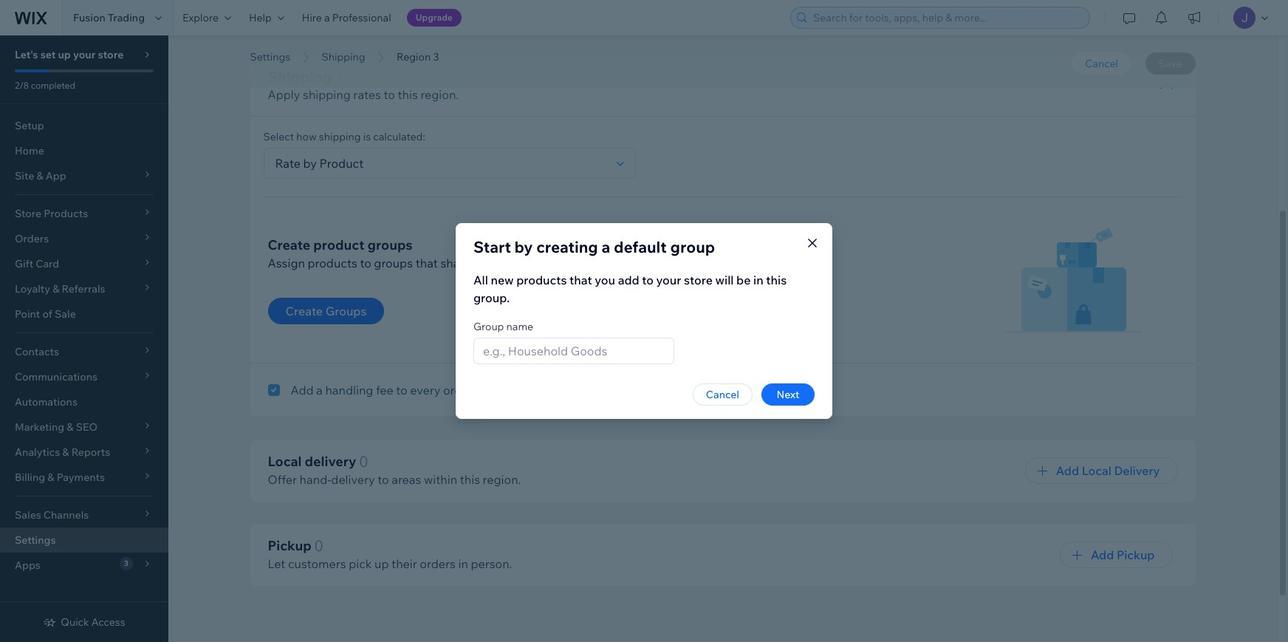 Task type: locate. For each thing, give the bounding box(es) containing it.
products down same
[[517, 273, 567, 287]]

areas
[[392, 473, 422, 487]]

that down rates.
[[570, 273, 593, 287]]

help
[[249, 11, 272, 24]]

0 vertical spatial up
[[58, 48, 71, 61]]

groups right the product
[[368, 237, 413, 254]]

1 horizontal spatial store
[[684, 273, 713, 287]]

your right add
[[657, 273, 682, 287]]

your inside sidebar element
[[73, 48, 96, 61]]

region
[[397, 50, 431, 64]]

in right be
[[754, 273, 764, 287]]

to right add
[[642, 273, 654, 287]]

help button
[[240, 0, 293, 35]]

shipping inside shipping 1 apply shipping rates to this region.
[[268, 67, 332, 86]]

delivery
[[305, 453, 357, 470], [331, 473, 375, 487]]

up inside pickup 0 let customers pick up their orders in person.
[[375, 557, 389, 572]]

0 horizontal spatial add
[[291, 383, 314, 398]]

your right the set
[[73, 48, 96, 61]]

assign
[[268, 256, 305, 271]]

a right hire
[[324, 11, 330, 24]]

shipping for shipping
[[322, 50, 366, 64]]

2 horizontal spatial add
[[1091, 548, 1115, 563]]

0 horizontal spatial cancel
[[706, 388, 740, 401]]

cancel button left save in the right top of the page
[[1073, 52, 1132, 75]]

your
[[73, 48, 96, 61], [657, 273, 682, 287]]

to inside shipping 1 apply shipping rates to this region.
[[384, 87, 395, 102]]

is
[[363, 130, 371, 144]]

shipping for shipping 1 apply shipping rates to this region.
[[268, 67, 332, 86]]

save
[[1159, 57, 1183, 70]]

to right the fee
[[396, 383, 408, 398]]

products
[[308, 256, 358, 271], [517, 273, 567, 287]]

None field
[[271, 149, 610, 178]]

0 horizontal spatial this
[[398, 87, 418, 102]]

1 vertical spatial shipping
[[268, 67, 332, 86]]

0 horizontal spatial settings link
[[0, 528, 168, 553]]

completed
[[31, 80, 75, 91]]

to down the product
[[360, 256, 372, 271]]

1 vertical spatial your
[[657, 273, 682, 287]]

home
[[15, 144, 44, 157]]

you
[[595, 273, 616, 287]]

region.
[[421, 87, 459, 102], [483, 473, 521, 487]]

save button
[[1146, 52, 1196, 75]]

0 up the customers
[[314, 537, 324, 555]]

professional
[[332, 11, 391, 24]]

0 horizontal spatial your
[[73, 48, 96, 61]]

upgrade
[[416, 12, 453, 23]]

0
[[359, 453, 369, 471], [314, 537, 324, 555]]

shipping up the 1
[[322, 50, 366, 64]]

pickup
[[268, 538, 312, 555], [1117, 548, 1155, 563]]

products inside all new products that you add to your store will be in this group.
[[517, 273, 567, 287]]

in inside all new products that you add to your store will be in this group.
[[754, 273, 764, 287]]

point of sale
[[15, 307, 76, 321]]

to right rates
[[384, 87, 395, 102]]

region. down 3
[[421, 87, 459, 102]]

shipping right same
[[527, 256, 575, 271]]

setup link
[[0, 113, 168, 138]]

to
[[384, 87, 395, 102], [360, 256, 372, 271], [642, 273, 654, 287], [396, 383, 408, 398], [378, 473, 389, 487]]

0 vertical spatial create
[[268, 237, 311, 254]]

groups left share
[[374, 256, 413, 271]]

1 vertical spatial 0
[[314, 537, 324, 555]]

this right within
[[460, 473, 480, 487]]

products inside create product groups assign products to groups that share the same shipping rates.
[[308, 256, 358, 271]]

1 horizontal spatial in
[[754, 273, 764, 287]]

1 horizontal spatial your
[[657, 273, 682, 287]]

cancel button left next
[[693, 384, 753, 406]]

shipping down the 1
[[303, 87, 351, 102]]

access
[[91, 616, 125, 629]]

1 vertical spatial store
[[684, 273, 713, 287]]

1 vertical spatial cancel button
[[693, 384, 753, 406]]

0 horizontal spatial up
[[58, 48, 71, 61]]

1 vertical spatial this
[[767, 273, 787, 287]]

0 vertical spatial in
[[754, 273, 764, 287]]

that left share
[[416, 256, 438, 271]]

0 vertical spatial this
[[398, 87, 418, 102]]

create inside button
[[286, 304, 323, 318]]

0 horizontal spatial that
[[416, 256, 438, 271]]

pickup inside pickup 0 let customers pick up their orders in person.
[[268, 538, 312, 555]]

this
[[398, 87, 418, 102], [767, 273, 787, 287], [460, 473, 480, 487]]

0 horizontal spatial 0
[[314, 537, 324, 555]]

shipping link
[[315, 50, 373, 64]]

1 horizontal spatial up
[[375, 557, 389, 572]]

the
[[474, 256, 492, 271]]

1 vertical spatial in
[[458, 557, 468, 572]]

create
[[268, 237, 311, 254], [286, 304, 323, 318]]

group.
[[474, 290, 510, 305]]

region. inside local delivery 0 offer hand-delivery to areas within this region.
[[483, 473, 521, 487]]

in right orders
[[458, 557, 468, 572]]

create groups
[[286, 304, 367, 318]]

in
[[754, 273, 764, 287], [458, 557, 468, 572]]

that inside create product groups assign products to groups that share the same shipping rates.
[[416, 256, 438, 271]]

2 vertical spatial add
[[1091, 548, 1115, 563]]

1 horizontal spatial that
[[570, 273, 593, 287]]

upgrade button
[[407, 9, 462, 27]]

create inside create product groups assign products to groups that share the same shipping rates.
[[268, 237, 311, 254]]

this right be
[[767, 273, 787, 287]]

0 vertical spatial add
[[291, 383, 314, 398]]

group
[[474, 320, 504, 333]]

in inside pickup 0 let customers pick up their orders in person.
[[458, 557, 468, 572]]

new
[[491, 273, 514, 287]]

cancel left save in the right top of the page
[[1086, 57, 1119, 70]]

1 horizontal spatial add
[[1057, 464, 1080, 478]]

trading
[[108, 11, 145, 24]]

1 vertical spatial add
[[1057, 464, 1080, 478]]

up right the set
[[58, 48, 71, 61]]

0 vertical spatial store
[[98, 48, 124, 61]]

0 horizontal spatial in
[[458, 557, 468, 572]]

0 horizontal spatial products
[[308, 256, 358, 271]]

cancel left next
[[706, 388, 740, 401]]

up right pick
[[375, 557, 389, 572]]

0 vertical spatial products
[[308, 256, 358, 271]]

0 horizontal spatial cancel button
[[693, 384, 753, 406]]

cancel
[[1086, 57, 1119, 70], [706, 388, 740, 401]]

rates
[[354, 87, 381, 102]]

1 vertical spatial up
[[375, 557, 389, 572]]

let
[[268, 557, 285, 572]]

1 vertical spatial groups
[[374, 256, 413, 271]]

create up assign
[[268, 237, 311, 254]]

shipping up apply
[[268, 67, 332, 86]]

store
[[98, 48, 124, 61], [684, 273, 713, 287]]

1 vertical spatial shipping
[[319, 130, 361, 144]]

0 inside local delivery 0 offer hand-delivery to areas within this region.
[[359, 453, 369, 471]]

2 horizontal spatial a
[[602, 237, 611, 256]]

1 horizontal spatial this
[[460, 473, 480, 487]]

apply
[[268, 87, 300, 102]]

cancel button
[[1073, 52, 1132, 75], [693, 384, 753, 406]]

1 horizontal spatial local
[[1082, 464, 1112, 478]]

add local delivery button
[[1026, 458, 1178, 484]]

shipping
[[322, 50, 366, 64], [268, 67, 332, 86]]

0 horizontal spatial a
[[316, 383, 323, 398]]

1 horizontal spatial pickup
[[1117, 548, 1155, 563]]

store left will
[[684, 273, 713, 287]]

product
[[314, 237, 365, 254]]

1 horizontal spatial 0
[[359, 453, 369, 471]]

create left groups
[[286, 304, 323, 318]]

to left areas
[[378, 473, 389, 487]]

offer
[[268, 473, 297, 487]]

0 down handling
[[359, 453, 369, 471]]

shipping inside shipping link
[[322, 50, 366, 64]]

pickup inside 'add pickup' button
[[1117, 548, 1155, 563]]

1 horizontal spatial settings link
[[243, 50, 298, 64]]

2 vertical spatial a
[[316, 383, 323, 398]]

2 vertical spatial shipping
[[527, 256, 575, 271]]

1 horizontal spatial cancel button
[[1073, 52, 1132, 75]]

add
[[291, 383, 314, 398], [1057, 464, 1080, 478], [1091, 548, 1115, 563]]

automations
[[15, 395, 78, 409]]

0 vertical spatial settings
[[250, 50, 291, 64]]

create product groups assign products to groups that share the same shipping rates.
[[268, 237, 608, 271]]

next button
[[762, 384, 815, 406]]

this down region
[[398, 87, 418, 102]]

0 inside pickup 0 let customers pick up their orders in person.
[[314, 537, 324, 555]]

to inside create product groups assign products to groups that share the same shipping rates.
[[360, 256, 372, 271]]

0 vertical spatial your
[[73, 48, 96, 61]]

hand-
[[300, 473, 331, 487]]

0 horizontal spatial local
[[268, 453, 302, 470]]

0 vertical spatial region.
[[421, 87, 459, 102]]

settings link
[[243, 50, 298, 64], [0, 528, 168, 553]]

1 horizontal spatial a
[[324, 11, 330, 24]]

2 vertical spatial this
[[460, 473, 480, 487]]

shipping left is
[[319, 130, 361, 144]]

fee
[[376, 383, 394, 398]]

quick access button
[[43, 616, 125, 629]]

2 horizontal spatial this
[[767, 273, 787, 287]]

local up offer
[[268, 453, 302, 470]]

0 vertical spatial a
[[324, 11, 330, 24]]

create groups button
[[268, 298, 385, 324]]

1 vertical spatial settings
[[15, 534, 56, 547]]

that
[[416, 256, 438, 271], [570, 273, 593, 287]]

delivery left areas
[[331, 473, 375, 487]]

up
[[58, 48, 71, 61], [375, 557, 389, 572]]

0 horizontal spatial pickup
[[268, 538, 312, 555]]

1 vertical spatial that
[[570, 273, 593, 287]]

start
[[474, 237, 511, 256]]

all
[[474, 273, 488, 287]]

1 vertical spatial delivery
[[331, 473, 375, 487]]

how
[[297, 130, 317, 144]]

1 vertical spatial region.
[[483, 473, 521, 487]]

share
[[441, 256, 471, 271]]

to inside all new products that you add to your store will be in this group.
[[642, 273, 654, 287]]

hire a professional
[[302, 11, 391, 24]]

0 vertical spatial settings link
[[243, 50, 298, 64]]

0 horizontal spatial store
[[98, 48, 124, 61]]

0 vertical spatial shipping
[[322, 50, 366, 64]]

0 vertical spatial cancel
[[1086, 57, 1119, 70]]

0 horizontal spatial settings
[[15, 534, 56, 547]]

create for groups
[[286, 304, 323, 318]]

a up you
[[602, 237, 611, 256]]

orders
[[420, 557, 456, 572]]

region. right within
[[483, 473, 521, 487]]

local left delivery
[[1082, 464, 1112, 478]]

1 vertical spatial products
[[517, 273, 567, 287]]

0 horizontal spatial region.
[[421, 87, 459, 102]]

shipping inside create product groups assign products to groups that share the same shipping rates.
[[527, 256, 575, 271]]

2/8
[[15, 80, 29, 91]]

0 vertical spatial shipping
[[303, 87, 351, 102]]

a left handling
[[316, 383, 323, 398]]

0 vertical spatial cancel button
[[1073, 52, 1132, 75]]

add for 0
[[1091, 548, 1115, 563]]

store down fusion trading
[[98, 48, 124, 61]]

to inside local delivery 0 offer hand-delivery to areas within this region.
[[378, 473, 389, 487]]

0 vertical spatial that
[[416, 256, 438, 271]]

shipping 1 apply shipping rates to this region.
[[268, 67, 459, 102]]

0 vertical spatial 0
[[359, 453, 369, 471]]

1 horizontal spatial region.
[[483, 473, 521, 487]]

1 horizontal spatial products
[[517, 273, 567, 287]]

their
[[392, 557, 417, 572]]

products down the product
[[308, 256, 358, 271]]

1 vertical spatial create
[[286, 304, 323, 318]]

delivery up hand-
[[305, 453, 357, 470]]

add for delivery
[[1057, 464, 1080, 478]]

default
[[614, 237, 667, 256]]



Task type: vqa. For each thing, say whether or not it's contained in the screenshot.
Create within 'button'
yes



Task type: describe. For each thing, give the bounding box(es) containing it.
create for product
[[268, 237, 311, 254]]

within
[[424, 473, 458, 487]]

of
[[42, 307, 52, 321]]

set
[[40, 48, 56, 61]]

e.g., Household Goods field
[[479, 338, 670, 364]]

0 vertical spatial delivery
[[305, 453, 357, 470]]

region. inside shipping 1 apply shipping rates to this region.
[[421, 87, 459, 102]]

person.
[[471, 557, 512, 572]]

point
[[15, 307, 40, 321]]

every
[[410, 383, 441, 398]]

will
[[716, 273, 734, 287]]

1 vertical spatial cancel
[[706, 388, 740, 401]]

add local delivery
[[1057, 464, 1161, 478]]

calculated:
[[373, 130, 426, 144]]

pickup 0 let customers pick up their orders in person.
[[268, 537, 512, 572]]

select
[[263, 130, 294, 144]]

customers
[[288, 557, 346, 572]]

quick
[[61, 616, 89, 629]]

store inside all new products that you add to your store will be in this group.
[[684, 273, 713, 287]]

3
[[433, 50, 439, 64]]

up inside sidebar element
[[58, 48, 71, 61]]

let's set up your store
[[15, 48, 124, 61]]

hire
[[302, 11, 322, 24]]

local inside add local delivery button
[[1082, 464, 1112, 478]]

let's
[[15, 48, 38, 61]]

1
[[335, 67, 343, 86]]

automations link
[[0, 389, 168, 415]]

sale
[[55, 307, 76, 321]]

$ text field
[[533, 377, 584, 404]]

this inside all new products that you add to your store will be in this group.
[[767, 273, 787, 287]]

quick access
[[61, 616, 125, 629]]

settings inside sidebar element
[[15, 534, 56, 547]]

add
[[618, 273, 640, 287]]

your inside all new products that you add to your store will be in this group.
[[657, 273, 682, 287]]

1 horizontal spatial settings
[[250, 50, 291, 64]]

a for hire a professional
[[324, 11, 330, 24]]

that inside all new products that you add to your store will be in this group.
[[570, 273, 593, 287]]

sidebar element
[[0, 35, 168, 642]]

2/8 completed
[[15, 80, 75, 91]]

select how shipping is calculated:
[[263, 130, 426, 144]]

this inside local delivery 0 offer hand-delivery to areas within this region.
[[460, 473, 480, 487]]

a for add a handling fee to every order
[[316, 383, 323, 398]]

creating
[[537, 237, 598, 256]]

region 3
[[397, 50, 439, 64]]

store inside sidebar element
[[98, 48, 124, 61]]

rates.
[[578, 256, 608, 271]]

setup
[[15, 119, 44, 132]]

1 vertical spatial settings link
[[0, 528, 168, 553]]

by
[[515, 237, 533, 256]]

pick
[[349, 557, 372, 572]]

this inside shipping 1 apply shipping rates to this region.
[[398, 87, 418, 102]]

hire a professional link
[[293, 0, 400, 35]]

1 horizontal spatial cancel
[[1086, 57, 1119, 70]]

handling
[[325, 383, 373, 398]]

Search for tools, apps, help & more... field
[[809, 7, 1086, 28]]

local inside local delivery 0 offer hand-delivery to areas within this region.
[[268, 453, 302, 470]]

add a handling fee to every order
[[291, 383, 473, 398]]

name
[[507, 320, 534, 333]]

start by creating a default group
[[474, 237, 715, 256]]

all new products that you add to your store will be in this group.
[[474, 273, 787, 305]]

next
[[777, 388, 800, 401]]

same
[[495, 256, 524, 271]]

1 vertical spatial a
[[602, 237, 611, 256]]

explore
[[183, 11, 219, 24]]

add pickup button
[[1060, 542, 1173, 569]]

0 vertical spatial groups
[[368, 237, 413, 254]]

arrow up outline image
[[1160, 78, 1175, 93]]

groups
[[326, 304, 367, 318]]

group
[[671, 237, 715, 256]]

order
[[443, 383, 473, 398]]

delivery
[[1115, 464, 1161, 478]]

point of sale link
[[0, 302, 168, 327]]

local delivery 0 offer hand-delivery to areas within this region.
[[268, 453, 521, 487]]

group name
[[474, 320, 534, 333]]

fusion
[[73, 11, 106, 24]]

home link
[[0, 138, 168, 163]]

be
[[737, 273, 751, 287]]

fusion trading
[[73, 11, 145, 24]]

add pickup
[[1091, 548, 1155, 563]]

shipping inside shipping 1 apply shipping rates to this region.
[[303, 87, 351, 102]]



